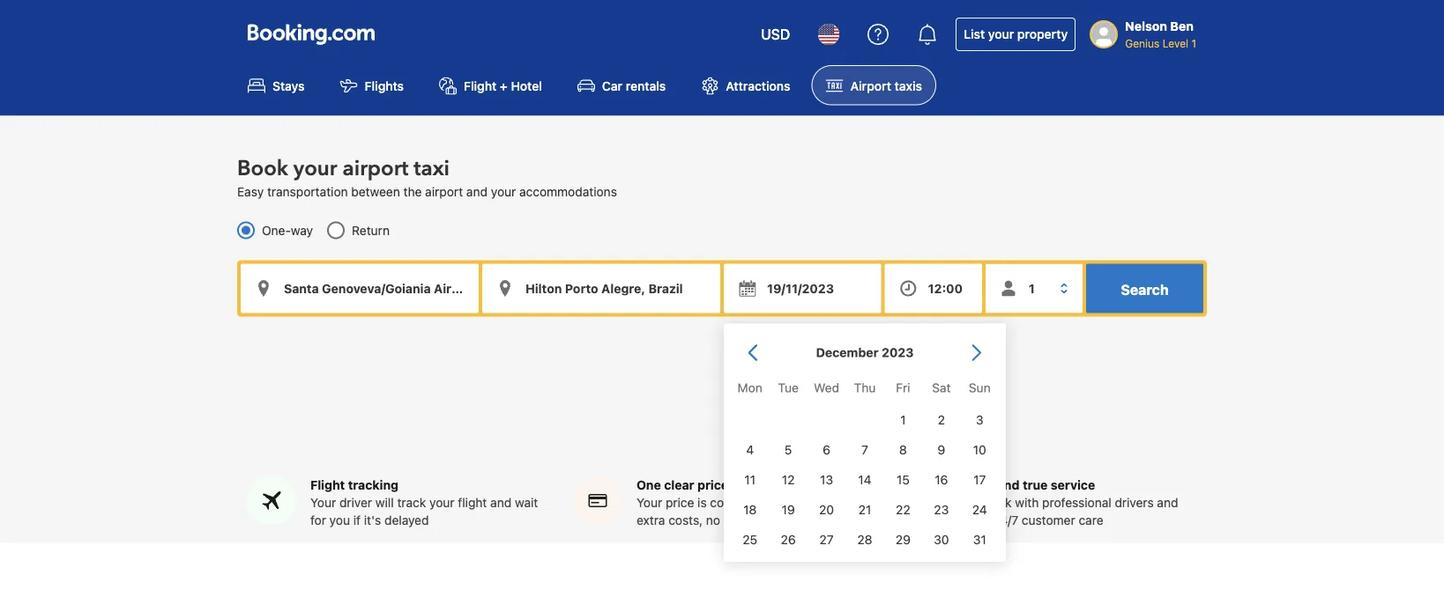 Task type: vqa. For each thing, say whether or not it's contained in the screenshot.


Task type: describe. For each thing, give the bounding box(es) containing it.
11 button
[[731, 466, 769, 496]]

between
[[351, 184, 400, 199]]

up
[[772, 496, 786, 510]]

16
[[935, 473, 948, 488]]

19/11/2023 button
[[724, 264, 882, 313]]

20 button
[[808, 496, 846, 526]]

one-
[[262, 223, 291, 238]]

flight for flight + hotel
[[464, 78, 497, 93]]

taxi
[[414, 154, 450, 183]]

20
[[819, 503, 834, 518]]

work
[[985, 496, 1012, 510]]

17
[[974, 473, 986, 488]]

flights
[[365, 78, 404, 93]]

flight
[[458, 496, 487, 510]]

track
[[397, 496, 426, 510]]

will
[[376, 496, 394, 510]]

17 button
[[961, 466, 999, 496]]

12 button
[[769, 466, 808, 496]]

stays link
[[234, 65, 319, 105]]

4
[[746, 443, 754, 458]]

flight for flight tracking your driver will track your flight and wait for you if it's delayed
[[310, 478, 345, 493]]

14 button
[[846, 466, 884, 496]]

december
[[816, 346, 879, 360]]

fri
[[896, 381, 911, 395]]

usd
[[761, 26, 790, 43]]

21 button
[[846, 496, 884, 526]]

19
[[782, 503, 795, 518]]

easy
[[237, 184, 264, 199]]

1 horizontal spatial price
[[698, 478, 729, 493]]

level
[[1163, 37, 1189, 49]]

9
[[938, 443, 946, 458]]

23 button
[[923, 496, 961, 526]]

3
[[976, 413, 984, 428]]

tried and true service we work with professional drivers and have 24/7 customer care
[[963, 478, 1179, 528]]

one-way
[[262, 223, 313, 238]]

transportation
[[267, 184, 348, 199]]

we
[[963, 496, 981, 510]]

return
[[352, 223, 390, 238]]

9 button
[[923, 436, 961, 466]]

with
[[1015, 496, 1039, 510]]

30 button
[[923, 526, 961, 556]]

12
[[782, 473, 795, 488]]

15 button
[[884, 466, 923, 496]]

taxis
[[895, 78, 922, 93]]

list your property link
[[956, 18, 1076, 51]]

the
[[404, 184, 422, 199]]

2023
[[882, 346, 914, 360]]

Enter pick-up location text field
[[241, 264, 479, 313]]

attractions link
[[687, 65, 805, 105]]

way
[[291, 223, 313, 238]]

2 button
[[923, 406, 961, 436]]

23
[[934, 503, 949, 518]]

rentals
[[626, 78, 666, 93]]

thu
[[854, 381, 876, 395]]

sun
[[969, 381, 991, 395]]

for
[[310, 513, 326, 528]]

hotel
[[511, 78, 542, 93]]

30
[[934, 533, 949, 548]]

required
[[754, 513, 802, 528]]

tracking
[[348, 478, 399, 493]]

your inside 'flight tracking your driver will track your flight and wait for you if it's delayed'
[[310, 496, 336, 510]]

27
[[820, 533, 834, 548]]

book your airport taxi easy transportation between the airport and your accommodations
[[237, 154, 617, 199]]

5
[[785, 443, 792, 458]]

28
[[858, 533, 873, 548]]

24
[[973, 503, 988, 518]]

flight tracking your driver will track your flight and wait for you if it's delayed
[[310, 478, 538, 528]]

5 button
[[769, 436, 808, 466]]

list
[[964, 27, 985, 41]]

professional
[[1043, 496, 1112, 510]]

24/7
[[993, 513, 1019, 528]]

18 button
[[731, 496, 769, 526]]

accommodations
[[520, 184, 617, 199]]

it's
[[364, 513, 381, 528]]

true
[[1023, 478, 1048, 493]]

ben
[[1171, 19, 1194, 34]]

and inside book your airport taxi easy transportation between the airport and your accommodations
[[467, 184, 488, 199]]

1 horizontal spatial no
[[831, 496, 845, 510]]

airport taxis link
[[812, 65, 937, 105]]

one clear price your price is confirmed up front – no extra costs, no cash required
[[637, 478, 845, 528]]

4 button
[[731, 436, 769, 466]]

car rentals link
[[564, 65, 680, 105]]

18
[[744, 503, 757, 518]]



Task type: locate. For each thing, give the bounding box(es) containing it.
car
[[602, 78, 623, 93]]

22
[[896, 503, 911, 518]]

drivers
[[1115, 496, 1154, 510]]

11
[[745, 473, 756, 488]]

1 horizontal spatial your
[[637, 496, 663, 510]]

13
[[820, 473, 834, 488]]

–
[[820, 496, 827, 510]]

1 your from the left
[[310, 496, 336, 510]]

driver
[[340, 496, 372, 510]]

7 button
[[846, 436, 884, 466]]

your inside one clear price your price is confirmed up front – no extra costs, no cash required
[[637, 496, 663, 510]]

8
[[900, 443, 907, 458]]

your left accommodations
[[491, 184, 516, 199]]

booking.com online hotel reservations image
[[248, 24, 375, 45]]

is
[[698, 496, 707, 510]]

and left wait
[[491, 496, 512, 510]]

1
[[1192, 37, 1197, 49], [901, 413, 906, 428]]

0 horizontal spatial flight
[[310, 478, 345, 493]]

airport taxis
[[851, 78, 922, 93]]

your
[[989, 27, 1015, 41], [294, 154, 337, 183], [491, 184, 516, 199], [430, 496, 455, 510]]

airport up between at the top of the page
[[343, 154, 409, 183]]

your right list
[[989, 27, 1015, 41]]

search button
[[1087, 264, 1204, 313]]

2 your from the left
[[637, 496, 663, 510]]

7
[[862, 443, 869, 458]]

0 horizontal spatial price
[[666, 496, 694, 510]]

27 button
[[808, 526, 846, 556]]

3 button
[[961, 406, 999, 436]]

confirmed
[[710, 496, 768, 510]]

0 vertical spatial flight
[[464, 78, 497, 93]]

19 button
[[769, 496, 808, 526]]

1 vertical spatial flight
[[310, 478, 345, 493]]

delayed
[[385, 513, 429, 528]]

15
[[897, 473, 910, 488]]

your right the track
[[430, 496, 455, 510]]

0 horizontal spatial 1
[[901, 413, 906, 428]]

no right –
[[831, 496, 845, 510]]

1 inside 'button'
[[901, 413, 906, 428]]

24 button
[[961, 496, 999, 526]]

december 2023
[[816, 346, 914, 360]]

genius
[[1126, 37, 1160, 49]]

flight inside 'flight tracking your driver will track your flight and wait for you if it's delayed'
[[310, 478, 345, 493]]

one
[[637, 478, 661, 493]]

0 vertical spatial airport
[[343, 154, 409, 183]]

0 vertical spatial 1
[[1192, 37, 1197, 49]]

book
[[237, 154, 288, 183]]

flight + hotel link
[[425, 65, 556, 105]]

1 vertical spatial price
[[666, 496, 694, 510]]

0 horizontal spatial airport
[[343, 154, 409, 183]]

0 vertical spatial no
[[831, 496, 845, 510]]

customer
[[1022, 513, 1076, 528]]

6
[[823, 443, 831, 458]]

and right drivers
[[1158, 496, 1179, 510]]

0 horizontal spatial your
[[310, 496, 336, 510]]

nelson
[[1126, 19, 1168, 34]]

car rentals
[[602, 78, 666, 93]]

1 vertical spatial 1
[[901, 413, 906, 428]]

mon
[[738, 381, 763, 395]]

price down clear
[[666, 496, 694, 510]]

flight up driver
[[310, 478, 345, 493]]

tue
[[778, 381, 799, 395]]

tried
[[963, 478, 994, 493]]

29 button
[[884, 526, 923, 556]]

26
[[781, 533, 796, 548]]

your up transportation
[[294, 154, 337, 183]]

1 up 8
[[901, 413, 906, 428]]

usd button
[[751, 13, 801, 56]]

airport
[[343, 154, 409, 183], [425, 184, 463, 199]]

and up work
[[997, 478, 1020, 493]]

wed
[[814, 381, 840, 395]]

+
[[500, 78, 508, 93]]

25 button
[[731, 526, 769, 556]]

and inside 'flight tracking your driver will track your flight and wait for you if it's delayed'
[[491, 496, 512, 510]]

1 vertical spatial no
[[706, 513, 721, 528]]

31
[[974, 533, 987, 548]]

6 button
[[808, 436, 846, 466]]

your down one
[[637, 496, 663, 510]]

1 horizontal spatial airport
[[425, 184, 463, 199]]

8 button
[[884, 436, 923, 466]]

service
[[1051, 478, 1096, 493]]

1 horizontal spatial flight
[[464, 78, 497, 93]]

2
[[938, 413, 945, 428]]

Enter destination text field
[[482, 264, 721, 313]]

1 vertical spatial airport
[[425, 184, 463, 199]]

28 button
[[846, 526, 884, 556]]

1 inside the nelson ben genius level 1
[[1192, 37, 1197, 49]]

airport down taxi at left
[[425, 184, 463, 199]]

14
[[859, 473, 872, 488]]

costs,
[[669, 513, 703, 528]]

10 button
[[961, 436, 999, 466]]

1 button
[[884, 406, 923, 436]]

29
[[896, 533, 911, 548]]

no down is
[[706, 513, 721, 528]]

0 horizontal spatial no
[[706, 513, 721, 528]]

sat
[[932, 381, 951, 395]]

clear
[[664, 478, 695, 493]]

have
[[963, 513, 990, 528]]

0 vertical spatial price
[[698, 478, 729, 493]]

21
[[859, 503, 872, 518]]

26 button
[[769, 526, 808, 556]]

price up is
[[698, 478, 729, 493]]

flight left +
[[464, 78, 497, 93]]

your up for
[[310, 496, 336, 510]]

19/11/2023
[[767, 281, 834, 296]]

1 right "level"
[[1192, 37, 1197, 49]]

your inside 'flight tracking your driver will track your flight and wait for you if it's delayed'
[[430, 496, 455, 510]]

list your property
[[964, 27, 1068, 41]]

front
[[790, 496, 817, 510]]

and right the
[[467, 184, 488, 199]]

1 horizontal spatial 1
[[1192, 37, 1197, 49]]

nelson ben genius level 1
[[1126, 19, 1197, 49]]



